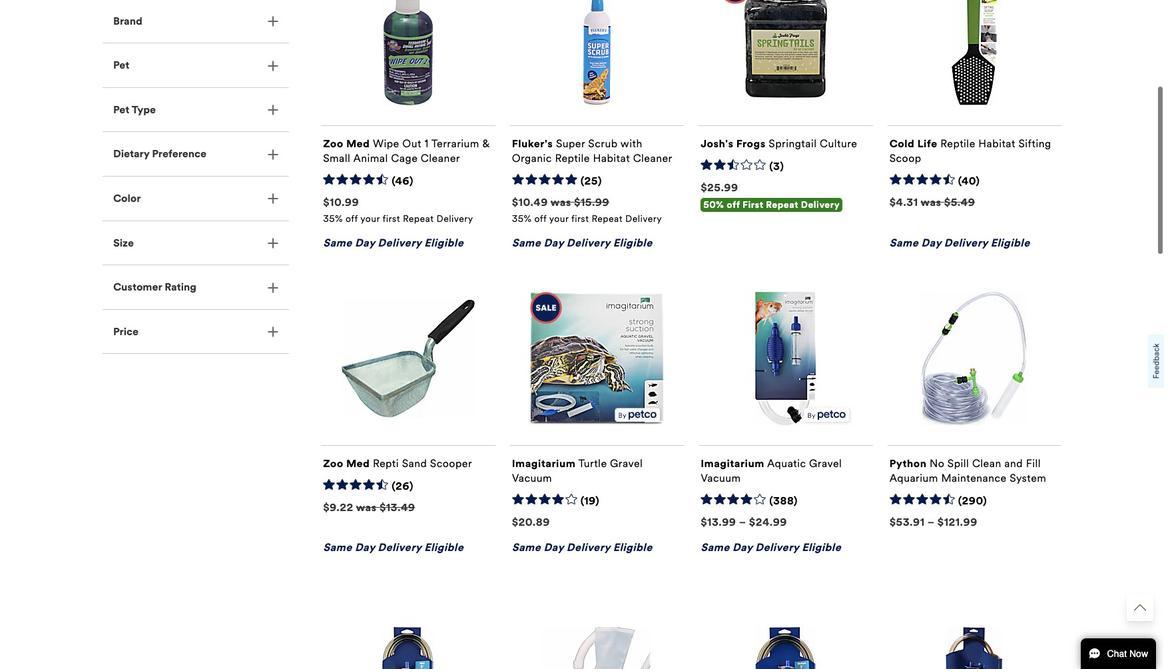 Task type: describe. For each thing, give the bounding box(es) containing it.
$9.22 was $13.49
[[323, 501, 415, 514]]

culture
[[820, 137, 858, 150]]

$13.99 – $24.99
[[701, 516, 788, 528]]

was for $9.22
[[356, 501, 377, 514]]

was for $4.31
[[921, 196, 942, 208]]

same day delivery eligible for reptile habitat sifting scoop
[[890, 237, 1031, 249]]

aquatic gravel vacuum
[[701, 457, 843, 485]]

with
[[621, 137, 643, 150]]

$25.99
[[701, 181, 739, 194]]

cage
[[391, 152, 418, 164]]

animal
[[353, 152, 388, 164]]

– for $13.99
[[740, 516, 747, 528]]

290 reviews element
[[959, 495, 988, 508]]

same for reptile habitat sifting scoop
[[890, 237, 919, 249]]

$10.99
[[323, 196, 359, 208]]

(290)
[[959, 495, 988, 507]]

same day delivery eligible down $10.99 35% off your first repeat delivery
[[323, 237, 464, 249]]

– for $53.91
[[928, 516, 935, 528]]

styled arrow button link
[[1128, 594, 1154, 621]]

reptile inside super scrub with organic reptile habitat cleaner
[[555, 152, 590, 164]]

reptile habitat sifting scoop
[[890, 137, 1052, 164]]

scooper
[[430, 457, 473, 470]]

frogs
[[737, 137, 766, 150]]

same day delivery eligible for aquatic gravel vacuum
[[701, 541, 842, 554]]

imagitarium for aquatic gravel vacuum
[[701, 457, 765, 470]]

$15.99
[[575, 196, 610, 208]]

cold
[[890, 137, 915, 150]]

$4.31
[[890, 196, 919, 208]]

8 plus icon 2 image from the top
[[268, 327, 279, 337]]

turtle gravel vacuum
[[512, 457, 643, 485]]

(19)
[[581, 495, 600, 507]]

(46)
[[392, 175, 414, 187]]

3 reviews element
[[770, 160, 785, 174]]

same down $10.49
[[512, 237, 541, 249]]

same for aquatic gravel vacuum
[[701, 541, 730, 554]]

40 reviews element
[[959, 175, 981, 188]]

eligible for aquatic gravel vacuum
[[802, 541, 842, 554]]

maintenance
[[942, 472, 1007, 485]]

same day delivery eligible for turtle gravel vacuum
[[512, 541, 653, 554]]

4 plus icon 2 image from the top
[[268, 149, 279, 160]]

$53.91
[[890, 516, 925, 528]]

off inside $10.49 was $15.99 35% off your first repeat delivery
[[535, 213, 547, 224]]

$4.31 was $5.49
[[890, 196, 976, 208]]

super scrub with organic reptile habitat cleaner
[[512, 137, 673, 164]]

repeat inside $10.49 was $15.99 35% off your first repeat delivery
[[592, 213, 623, 224]]

off for $10.99
[[346, 213, 358, 224]]

$10.49
[[512, 196, 548, 208]]

no
[[930, 457, 945, 470]]

day for turtle gravel vacuum
[[544, 541, 564, 554]]

zoo med repti sand scooper
[[323, 457, 473, 470]]

5 plus icon 2 image from the top
[[268, 193, 279, 204]]

$25.99 50% off first repeat delivery
[[701, 181, 840, 210]]

josh's
[[701, 137, 734, 150]]

vacuum for turtle gravel vacuum
[[512, 472, 552, 485]]

day down $10.49 was $15.99 35% off your first repeat delivery
[[544, 237, 564, 249]]

scroll to top image
[[1135, 602, 1147, 614]]

no spill clean and fill aquarium maintenance system
[[890, 457, 1047, 485]]

(40)
[[959, 175, 981, 187]]

2 plus icon 2 image from the top
[[268, 60, 279, 71]]

eligible for turtle gravel vacuum
[[614, 541, 653, 554]]

zoo for zoo med repti sand scooper
[[323, 457, 344, 470]]

aquatic
[[768, 457, 807, 470]]

scrub
[[589, 137, 618, 150]]

7 plus icon 2 image from the top
[[268, 282, 279, 293]]

day for reptile habitat sifting scoop
[[922, 237, 942, 249]]

8 plus icon 2 button from the top
[[103, 310, 289, 353]]

$10.49 was $15.99 35% off your first repeat delivery
[[512, 196, 662, 224]]

first inside $10.99 35% off your first repeat delivery
[[383, 213, 400, 224]]

$9.22
[[323, 501, 354, 514]]

day down $10.99 35% off your first repeat delivery
[[355, 237, 375, 249]]

(25)
[[581, 175, 602, 187]]

cold life
[[890, 137, 938, 150]]

reptile inside reptile habitat sifting scoop
[[941, 137, 976, 150]]

organic
[[512, 152, 552, 164]]

super
[[556, 137, 586, 150]]

2 plus icon 2 button from the top
[[103, 43, 289, 87]]

python
[[890, 457, 927, 470]]

$20.89
[[512, 516, 550, 528]]

from $13.99 up to $24.99 element
[[701, 516, 788, 528]]

off for $25.99
[[727, 199, 740, 210]]

35% inside $10.99 35% off your first repeat delivery
[[323, 213, 343, 224]]

sand
[[402, 457, 427, 470]]

1
[[425, 137, 429, 150]]

cleaner inside super scrub with organic reptile habitat cleaner
[[634, 152, 673, 164]]

&
[[483, 137, 490, 150]]

your inside $10.49 was $15.99 35% off your first repeat delivery
[[550, 213, 569, 224]]

$13.49
[[380, 501, 415, 514]]

med for zoo med repti sand scooper
[[346, 457, 370, 470]]

turtle
[[579, 457, 607, 470]]



Task type: vqa. For each thing, say whether or not it's contained in the screenshot.
'–'
yes



Task type: locate. For each thing, give the bounding box(es) containing it.
(388)
[[770, 495, 798, 507]]

repeat down 46 reviews element
[[403, 213, 434, 224]]

imagitarium left aquatic
[[701, 457, 765, 470]]

– right $53.91
[[928, 516, 935, 528]]

life
[[918, 137, 938, 150]]

first down 46 reviews element
[[383, 213, 400, 224]]

was inside $10.49 was $15.99 35% off your first repeat delivery
[[551, 196, 572, 208]]

0 horizontal spatial vacuum
[[512, 472, 552, 485]]

0 horizontal spatial was
[[356, 501, 377, 514]]

and
[[1005, 457, 1024, 470]]

eligible
[[425, 237, 464, 249], [614, 237, 653, 249], [991, 237, 1031, 249], [425, 541, 464, 554], [614, 541, 653, 554], [802, 541, 842, 554]]

$121.99
[[938, 516, 978, 528]]

day for repti sand scooper
[[355, 541, 375, 554]]

1 horizontal spatial was
[[551, 196, 572, 208]]

0 horizontal spatial cleaner
[[421, 152, 460, 164]]

day down $13.99 – $24.99
[[733, 541, 753, 554]]

same day delivery eligible down the 19 reviews element
[[512, 541, 653, 554]]

gravel inside aquatic gravel vacuum
[[810, 457, 843, 470]]

repeat
[[767, 199, 799, 210], [403, 213, 434, 224], [592, 213, 623, 224]]

35% inside $10.49 was $15.99 35% off your first repeat delivery
[[512, 213, 532, 224]]

5 plus icon 2 button from the top
[[103, 177, 289, 220]]

med for zoo med
[[346, 137, 370, 150]]

day for aquatic gravel vacuum
[[733, 541, 753, 554]]

springtail
[[769, 137, 817, 150]]

1 35% from the left
[[323, 213, 343, 224]]

2 gravel from the left
[[810, 457, 843, 470]]

50%
[[704, 199, 725, 210]]

0 horizontal spatial habitat
[[593, 152, 630, 164]]

0 horizontal spatial imagitarium
[[512, 457, 576, 470]]

zoo for zoo med
[[323, 137, 344, 150]]

3 plus icon 2 button from the top
[[103, 88, 289, 132]]

– right $13.99
[[740, 516, 747, 528]]

0 horizontal spatial off
[[346, 213, 358, 224]]

26 reviews element
[[392, 480, 414, 494]]

fill
[[1027, 457, 1042, 470]]

vacuum up $13.99
[[701, 472, 741, 485]]

eligible for repti sand scooper
[[425, 541, 464, 554]]

2 vacuum from the left
[[701, 472, 741, 485]]

repeat right first
[[767, 199, 799, 210]]

was right $4.31
[[921, 196, 942, 208]]

1 imagitarium from the left
[[512, 457, 576, 470]]

first
[[743, 199, 764, 210]]

gravel for turtle gravel vacuum
[[610, 457, 643, 470]]

off inside $10.99 35% off your first repeat delivery
[[346, 213, 358, 224]]

35% down $10.49
[[512, 213, 532, 224]]

first
[[383, 213, 400, 224], [572, 213, 589, 224]]

1 – from the left
[[740, 516, 747, 528]]

first inside $10.49 was $15.99 35% off your first repeat delivery
[[572, 213, 589, 224]]

habitat inside super scrub with organic reptile habitat cleaner
[[593, 152, 630, 164]]

gravel right turtle
[[610, 457, 643, 470]]

same down $13.99
[[701, 541, 730, 554]]

same down $10.99
[[323, 237, 352, 249]]

same day delivery eligible down $5.49
[[890, 237, 1031, 249]]

small
[[323, 152, 351, 164]]

day down the $4.31 was $5.49 on the right of page
[[922, 237, 942, 249]]

wipe out 1 terrarium & small animal cage cleaner
[[323, 137, 490, 164]]

1 first from the left
[[383, 213, 400, 224]]

1 horizontal spatial reptile
[[941, 137, 976, 150]]

sifting
[[1019, 137, 1052, 150]]

–
[[740, 516, 747, 528], [928, 516, 935, 528]]

same day delivery eligible down the $24.99 at the bottom of the page
[[701, 541, 842, 554]]

was right $9.22
[[356, 501, 377, 514]]

2 cleaner from the left
[[634, 152, 673, 164]]

habitat
[[979, 137, 1016, 150], [593, 152, 630, 164]]

(26)
[[392, 480, 414, 493]]

1 horizontal spatial repeat
[[592, 213, 623, 224]]

plus icon 2 button
[[103, 0, 289, 43], [103, 43, 289, 87], [103, 88, 289, 132], [103, 132, 289, 176], [103, 177, 289, 220], [103, 221, 289, 265], [103, 265, 289, 309], [103, 310, 289, 353]]

1 vertical spatial habitat
[[593, 152, 630, 164]]

0 vertical spatial habitat
[[979, 137, 1016, 150]]

$10.99 35% off your first repeat delivery
[[323, 196, 474, 224]]

imagitarium for turtle gravel vacuum
[[512, 457, 576, 470]]

repti
[[373, 457, 399, 470]]

1 gravel from the left
[[610, 457, 643, 470]]

aquarium
[[890, 472, 939, 485]]

your
[[361, 213, 380, 224], [550, 213, 569, 224]]

terrarium
[[432, 137, 480, 150]]

scoop
[[890, 152, 922, 164]]

delivery inside $10.49 was $15.99 35% off your first repeat delivery
[[626, 213, 662, 224]]

25 reviews element
[[581, 175, 602, 188]]

$13.99
[[701, 516, 737, 528]]

0 horizontal spatial gravel
[[610, 457, 643, 470]]

1 horizontal spatial gravel
[[810, 457, 843, 470]]

(3)
[[770, 160, 785, 172]]

1 horizontal spatial cleaner
[[634, 152, 673, 164]]

gravel for aquatic gravel vacuum
[[810, 457, 843, 470]]

2 horizontal spatial off
[[727, 199, 740, 210]]

46 reviews element
[[392, 175, 414, 188]]

0 horizontal spatial first
[[383, 213, 400, 224]]

$24.99
[[750, 516, 788, 528]]

19 reviews element
[[581, 495, 600, 508]]

0 horizontal spatial 35%
[[323, 213, 343, 224]]

0 horizontal spatial repeat
[[403, 213, 434, 224]]

same day delivery eligible down $10.49 was $15.99 35% off your first repeat delivery
[[512, 237, 653, 249]]

2 35% from the left
[[512, 213, 532, 224]]

same day delivery eligible
[[323, 237, 464, 249], [512, 237, 653, 249], [890, 237, 1031, 249], [323, 541, 464, 554], [512, 541, 653, 554], [701, 541, 842, 554]]

35%
[[323, 213, 343, 224], [512, 213, 532, 224]]

2 horizontal spatial was
[[921, 196, 942, 208]]

delivery inside $10.99 35% off your first repeat delivery
[[437, 213, 474, 224]]

0 horizontal spatial your
[[361, 213, 380, 224]]

gravel
[[610, 457, 643, 470], [810, 457, 843, 470]]

1 horizontal spatial vacuum
[[701, 472, 741, 485]]

delivery
[[802, 199, 840, 210], [437, 213, 474, 224], [626, 213, 662, 224], [378, 237, 422, 249], [567, 237, 611, 249], [945, 237, 989, 249], [378, 541, 422, 554], [567, 541, 611, 554], [756, 541, 800, 554]]

1 horizontal spatial –
[[928, 516, 935, 528]]

2 imagitarium from the left
[[701, 457, 765, 470]]

1 vertical spatial reptile
[[555, 152, 590, 164]]

same down $9.22
[[323, 541, 352, 554]]

2 zoo from the top
[[323, 457, 344, 470]]

2 med from the top
[[346, 457, 370, 470]]

1 horizontal spatial first
[[572, 213, 589, 224]]

cleaner inside wipe out 1 terrarium & small animal cage cleaner
[[421, 152, 460, 164]]

off
[[727, 199, 740, 210], [346, 213, 358, 224], [535, 213, 547, 224]]

off inside the $25.99 50% off first repeat delivery
[[727, 199, 740, 210]]

1 med from the top
[[346, 137, 370, 150]]

vacuum inside turtle gravel vacuum
[[512, 472, 552, 485]]

1 horizontal spatial habitat
[[979, 137, 1016, 150]]

0 vertical spatial reptile
[[941, 137, 976, 150]]

repeat down $15.99
[[592, 213, 623, 224]]

1 horizontal spatial imagitarium
[[701, 457, 765, 470]]

fluker's
[[512, 137, 553, 150]]

1 vertical spatial zoo
[[323, 457, 344, 470]]

388 reviews element
[[770, 495, 798, 508]]

1 vacuum from the left
[[512, 472, 552, 485]]

repeat inside the $25.99 50% off first repeat delivery
[[767, 199, 799, 210]]

spill
[[948, 457, 970, 470]]

gravel inside turtle gravel vacuum
[[610, 457, 643, 470]]

same
[[323, 237, 352, 249], [512, 237, 541, 249], [890, 237, 919, 249], [323, 541, 352, 554], [512, 541, 541, 554], [701, 541, 730, 554]]

vacuum for aquatic gravel vacuum
[[701, 472, 741, 485]]

7 plus icon 2 button from the top
[[103, 265, 289, 309]]

imagitarium
[[512, 457, 576, 470], [701, 457, 765, 470]]

same down $4.31
[[890, 237, 919, 249]]

1 horizontal spatial your
[[550, 213, 569, 224]]

out
[[403, 137, 422, 150]]

med left repti
[[346, 457, 370, 470]]

same for repti sand scooper
[[323, 541, 352, 554]]

vacuum inside aquatic gravel vacuum
[[701, 472, 741, 485]]

eligible for reptile habitat sifting scoop
[[991, 237, 1031, 249]]

1 plus icon 2 button from the top
[[103, 0, 289, 43]]

day down the '$9.22 was $13.49'
[[355, 541, 375, 554]]

4 plus icon 2 button from the top
[[103, 132, 289, 176]]

josh's frogs springtail culture
[[701, 137, 858, 150]]

delivery inside the $25.99 50% off first repeat delivery
[[802, 199, 840, 210]]

system
[[1010, 472, 1047, 485]]

$53.91 – $121.99
[[890, 516, 978, 528]]

was for $10.49
[[551, 196, 572, 208]]

1 zoo from the top
[[323, 137, 344, 150]]

same down the "$20.89"
[[512, 541, 541, 554]]

vacuum
[[512, 472, 552, 485], [701, 472, 741, 485]]

1 your from the left
[[361, 213, 380, 224]]

zoo med
[[323, 137, 370, 150]]

0 vertical spatial med
[[346, 137, 370, 150]]

1 cleaner from the left
[[421, 152, 460, 164]]

same for turtle gravel vacuum
[[512, 541, 541, 554]]

cleaner down with
[[634, 152, 673, 164]]

your inside $10.99 35% off your first repeat delivery
[[361, 213, 380, 224]]

0 horizontal spatial reptile
[[555, 152, 590, 164]]

off down $10.49
[[535, 213, 547, 224]]

same day delivery eligible down $13.49
[[323, 541, 464, 554]]

clean
[[973, 457, 1002, 470]]

off right 50%
[[727, 199, 740, 210]]

35% down $10.99
[[323, 213, 343, 224]]

reptile right life
[[941, 137, 976, 150]]

was
[[551, 196, 572, 208], [921, 196, 942, 208], [356, 501, 377, 514]]

$5.49
[[945, 196, 976, 208]]

plus icon 2 image
[[268, 16, 279, 27], [268, 60, 279, 71], [268, 105, 279, 115], [268, 149, 279, 160], [268, 193, 279, 204], [268, 238, 279, 249], [268, 282, 279, 293], [268, 327, 279, 337]]

reptile down super
[[555, 152, 590, 164]]

1 horizontal spatial off
[[535, 213, 547, 224]]

gravel right aquatic
[[810, 457, 843, 470]]

cleaner down 1
[[421, 152, 460, 164]]

zoo up small
[[323, 137, 344, 150]]

habitat down 'scrub'
[[593, 152, 630, 164]]

repeat inside $10.99 35% off your first repeat delivery
[[403, 213, 434, 224]]

6 plus icon 2 image from the top
[[268, 238, 279, 249]]

off down $10.99
[[346, 213, 358, 224]]

2 horizontal spatial repeat
[[767, 199, 799, 210]]

2 first from the left
[[572, 213, 589, 224]]

day
[[355, 237, 375, 249], [544, 237, 564, 249], [922, 237, 942, 249], [355, 541, 375, 554], [544, 541, 564, 554], [733, 541, 753, 554]]

1 vertical spatial med
[[346, 457, 370, 470]]

1 horizontal spatial 35%
[[512, 213, 532, 224]]

was left $15.99
[[551, 196, 572, 208]]

2 – from the left
[[928, 516, 935, 528]]

reptile
[[941, 137, 976, 150], [555, 152, 590, 164]]

0 vertical spatial zoo
[[323, 137, 344, 150]]

zoo
[[323, 137, 344, 150], [323, 457, 344, 470]]

zoo up $9.22
[[323, 457, 344, 470]]

imagitarium left turtle
[[512, 457, 576, 470]]

cleaner
[[421, 152, 460, 164], [634, 152, 673, 164]]

med
[[346, 137, 370, 150], [346, 457, 370, 470]]

med up "animal"
[[346, 137, 370, 150]]

3 plus icon 2 image from the top
[[268, 105, 279, 115]]

vacuum up the "$20.89"
[[512, 472, 552, 485]]

from $53.91 up to $121.99 element
[[890, 516, 978, 528]]

first down $15.99
[[572, 213, 589, 224]]

habitat inside reptile habitat sifting scoop
[[979, 137, 1016, 150]]

same day delivery eligible for repti sand scooper
[[323, 541, 464, 554]]

habitat left sifting
[[979, 137, 1016, 150]]

6 plus icon 2 button from the top
[[103, 221, 289, 265]]

day down the "$20.89"
[[544, 541, 564, 554]]

0 horizontal spatial –
[[740, 516, 747, 528]]

wipe
[[373, 137, 400, 150]]

2 your from the left
[[550, 213, 569, 224]]

1 plus icon 2 image from the top
[[268, 16, 279, 27]]



